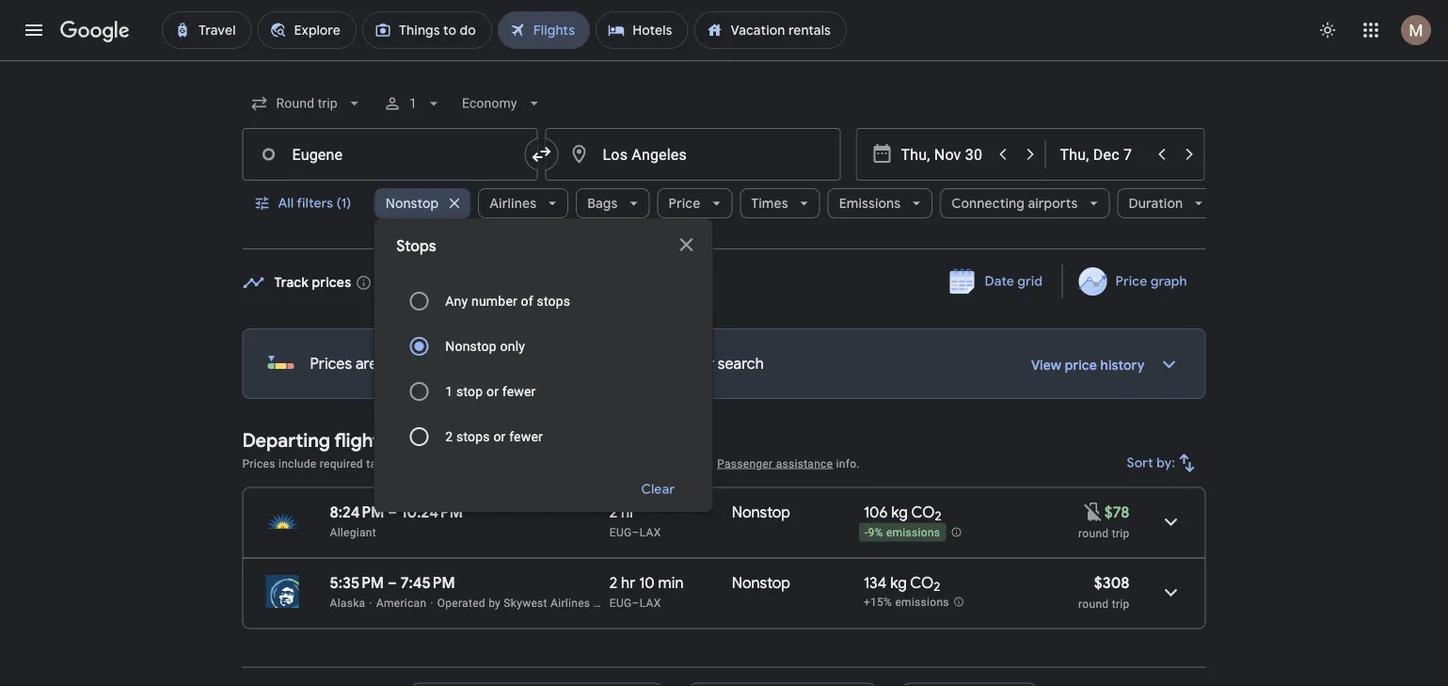 Task type: describe. For each thing, give the bounding box(es) containing it.
1 vertical spatial for
[[433, 457, 448, 470]]

allegiant
[[330, 526, 376, 539]]

as
[[593, 596, 606, 609]]

your
[[683, 354, 714, 374]]

134
[[864, 573, 887, 592]]

Return text field
[[1060, 129, 1147, 180]]

passenger assistance button
[[717, 457, 833, 470]]

currently
[[381, 354, 443, 374]]

nonstop button
[[374, 181, 470, 226]]

close dialog image
[[675, 233, 698, 256]]

-9% emissions
[[865, 526, 940, 539]]

1 trip from the top
[[1112, 527, 1130, 540]]

any dates
[[558, 274, 621, 291]]

than
[[587, 354, 617, 374]]

or for stops
[[493, 429, 506, 444]]

7
[[469, 274, 476, 291]]

times
[[751, 195, 788, 212]]

any for any dates
[[558, 274, 583, 291]]

hr for eug
[[621, 503, 636, 522]]

clear
[[641, 481, 675, 498]]

of
[[521, 293, 533, 309]]

only
[[500, 338, 525, 354]]

fewer for 1 stop or fewer
[[502, 384, 536, 399]]

flight details. leaves eugene airport (eug) at 5:35 pm on thursday, november 30 and arrives at los angeles international airport at 7:45 pm on thursday, november 30. image
[[1149, 570, 1194, 615]]

– inside 2 hr eug – lax
[[632, 526, 640, 539]]

price
[[1065, 357, 1097, 374]]

8:24 pm – 10:24 pm allegiant
[[330, 503, 463, 539]]

loading results progress bar
[[0, 60, 1448, 64]]

+15% emissions
[[864, 596, 949, 609]]

-
[[865, 526, 868, 539]]

skywest
[[648, 596, 693, 609]]

any for any number of stops
[[445, 293, 468, 309]]

bags button
[[576, 181, 649, 226]]

usual
[[621, 354, 656, 374]]

airlines inside departing flights main content
[[551, 596, 590, 609]]

1 button
[[375, 81, 451, 126]]

sort by:
[[1127, 455, 1176, 471]]

emissions
[[839, 195, 900, 212]]

include
[[279, 457, 317, 470]]

round inside the $308 round trip
[[1079, 597, 1109, 610]]

2 for –
[[610, 503, 618, 522]]

american
[[376, 596, 427, 609]]

or for stop
[[487, 384, 499, 399]]

nonstop flight. element for –
[[732, 503, 791, 525]]

106
[[864, 503, 888, 522]]

1 for 1
[[409, 96, 417, 111]]

clear button
[[619, 467, 698, 512]]

1 horizontal spatial stops
[[537, 293, 571, 309]]

– inside 8:24 pm – 10:24 pm allegiant
[[388, 503, 397, 522]]

change appearance image
[[1305, 8, 1351, 53]]

1 alaska from the left
[[330, 596, 365, 609]]

sort
[[1127, 455, 1154, 471]]

+15%
[[864, 596, 892, 609]]

number
[[472, 293, 518, 309]]

prices for prices are currently low — $251 cheaper than usual for your search
[[310, 354, 352, 374]]

7:45 pm
[[401, 573, 455, 592]]

2 for min
[[610, 573, 618, 592]]

– up american
[[388, 573, 397, 592]]

sort by: button
[[1120, 440, 1206, 486]]

all filters (1) button
[[242, 181, 366, 226]]

nov
[[383, 274, 408, 291]]

co for 106
[[911, 503, 935, 522]]

stop
[[456, 384, 483, 399]]

nonstop for – nonstop flight. element
[[732, 503, 791, 522]]

$308
[[1094, 573, 1130, 592]]

2 inside 134 kg co 2
[[934, 579, 941, 595]]

eug inside 2 hr eug – lax
[[610, 526, 632, 539]]

Arrival time: 7:45 PM. text field
[[401, 573, 455, 592]]

price graph
[[1116, 273, 1187, 290]]

assistance
[[776, 457, 833, 470]]

find the best price region
[[242, 264, 1206, 313]]

Departure text field
[[901, 129, 988, 180]]

are
[[356, 354, 378, 374]]

graph
[[1151, 273, 1187, 290]]

search
[[718, 354, 764, 374]]

5:35 pm – 7:45 pm
[[330, 573, 455, 592]]

10
[[639, 573, 655, 592]]

$251
[[492, 354, 522, 374]]

leaves eugene airport (eug) at 5:35 pm on thursday, november 30 and arrives at los angeles international airport at 7:45 pm on thursday, november 30. element
[[330, 573, 455, 592]]

nonstop inside popup button
[[385, 195, 438, 212]]

prices include required taxes + fees for 1 adult.
[[242, 457, 491, 470]]

departing
[[242, 428, 330, 452]]

bags
[[587, 195, 617, 212]]

flight details. leaves eugene airport (eug) at 8:24 pm on thursday, november 30 and arrives at los angeles international airport at 10:24 pm on thursday, november 30. image
[[1149, 499, 1194, 544]]

emissions button
[[827, 181, 932, 226]]

may apply. passenger assistance
[[655, 457, 833, 470]]

$308 round trip
[[1079, 573, 1130, 610]]

airports
[[1028, 195, 1078, 212]]

view price history
[[1031, 357, 1145, 374]]

filters
[[297, 195, 333, 212]]

required
[[320, 457, 363, 470]]

price for price graph
[[1116, 273, 1147, 290]]

none search field containing stops
[[242, 81, 1215, 512]]

2 for fewer
[[445, 429, 453, 444]]

+
[[398, 457, 405, 470]]

2 alaska from the left
[[609, 596, 645, 609]]

times button
[[740, 181, 820, 226]]

departing flights
[[242, 428, 389, 452]]

connecting airports
[[951, 195, 1078, 212]]

10:24 pm
[[401, 503, 463, 522]]



Task type: vqa. For each thing, say whether or not it's contained in the screenshot.
473
no



Task type: locate. For each thing, give the bounding box(es) containing it.
1 vertical spatial airlines
[[551, 596, 590, 609]]

round down this price for this flight doesn't include overhead bin access. if you need a carry-on bag, use the bags filter to update prices. image
[[1079, 527, 1109, 540]]

grid
[[1018, 273, 1043, 290]]

0 vertical spatial lax
[[640, 526, 661, 539]]

passenger
[[717, 457, 773, 470]]

date grid button
[[936, 264, 1058, 298]]

kg up +15% emissions
[[890, 573, 907, 592]]

history
[[1101, 357, 1145, 374]]

0 vertical spatial trip
[[1112, 527, 1130, 540]]

nonstop down passenger assistance button on the bottom of the page
[[732, 503, 791, 522]]

0 vertical spatial for
[[660, 354, 680, 374]]

1 vertical spatial round
[[1079, 597, 1109, 610]]

0 vertical spatial co
[[911, 503, 935, 522]]

co up +15% emissions
[[910, 573, 934, 592]]

1 nonstop flight. element from the top
[[732, 503, 791, 525]]

airlines
[[489, 195, 536, 212], [551, 596, 590, 609]]

swap origin and destination. image
[[530, 143, 553, 166]]

1 eug from the top
[[610, 526, 632, 539]]

1 hr from the top
[[621, 503, 636, 522]]

low
[[446, 354, 471, 374]]

– inside 2 hr 10 min eug – lax
[[632, 596, 640, 609]]

dates
[[586, 274, 621, 291]]

30 – dec
[[412, 274, 466, 291]]

nonstop flight. element right min
[[732, 573, 791, 595]]

trip inside the $308 round trip
[[1112, 597, 1130, 610]]

any left the dates
[[558, 274, 583, 291]]

1 horizontal spatial alaska
[[609, 596, 645, 609]]

or
[[487, 384, 499, 399], [493, 429, 506, 444]]

kg inside 134 kg co 2
[[890, 573, 907, 592]]

round down $308 text field
[[1079, 597, 1109, 610]]

stops option group
[[396, 279, 690, 459]]

0 horizontal spatial prices
[[242, 457, 275, 470]]

1 vertical spatial nonstop flight. element
[[732, 573, 791, 595]]

0 horizontal spatial for
[[433, 457, 448, 470]]

price graph button
[[1067, 264, 1202, 298]]

1 vertical spatial kg
[[890, 573, 907, 592]]

None field
[[242, 87, 372, 120], [454, 87, 551, 120], [242, 87, 372, 120], [454, 87, 551, 120]]

Arrival time: 10:24 PM. text field
[[401, 503, 463, 522]]

nonstop for min nonstop flight. element
[[732, 573, 791, 592]]

total duration 2 hr 10 min. element
[[610, 573, 732, 595]]

1 vertical spatial lax
[[640, 596, 661, 609]]

price button
[[657, 181, 732, 226]]

1 vertical spatial hr
[[621, 573, 636, 592]]

Departure time: 8:24 PM. text field
[[330, 503, 384, 522]]

for right "fees"
[[433, 457, 448, 470]]

adult.
[[461, 457, 491, 470]]

view price history image
[[1147, 342, 1192, 387]]

2 trip from the top
[[1112, 597, 1130, 610]]

kg for 134
[[890, 573, 907, 592]]

emissions
[[886, 526, 940, 539], [895, 596, 949, 609]]

0 vertical spatial price
[[668, 195, 700, 212]]

(1)
[[337, 195, 351, 212]]

hr inside 2 hr eug – lax
[[621, 503, 636, 522]]

main menu image
[[23, 19, 45, 41]]

0 horizontal spatial alaska
[[330, 596, 365, 609]]

1 inside popup button
[[409, 96, 417, 111]]

apply.
[[683, 457, 714, 470]]

2
[[445, 429, 453, 444], [610, 503, 618, 522], [935, 508, 942, 524], [610, 573, 618, 592], [934, 579, 941, 595]]

None text field
[[242, 128, 538, 181]]

eug down total duration 2 hr. element
[[610, 526, 632, 539]]

eug inside 2 hr 10 min eug – lax
[[610, 596, 632, 609]]

duration button
[[1117, 181, 1215, 226]]

0 vertical spatial stops
[[537, 293, 571, 309]]

308 US dollars text field
[[1094, 573, 1130, 592]]

any inside the stops option group
[[445, 293, 468, 309]]

106 kg co 2
[[864, 503, 942, 524]]

round trip
[[1079, 527, 1130, 540]]

fewer for 2 stops or fewer
[[509, 429, 543, 444]]

1 inside the stops option group
[[445, 384, 453, 399]]

prices are currently low — $251 cheaper than usual for your search
[[310, 354, 764, 374]]

1 for 1 stop or fewer
[[445, 384, 453, 399]]

1 horizontal spatial for
[[660, 354, 680, 374]]

1 vertical spatial eug
[[610, 596, 632, 609]]

nonstop
[[385, 195, 438, 212], [445, 338, 497, 354], [732, 503, 791, 522], [732, 573, 791, 592]]

0 vertical spatial kg
[[892, 503, 908, 522]]

lax inside 2 hr eug – lax
[[640, 526, 661, 539]]

any number of stops
[[445, 293, 571, 309]]

prices
[[310, 354, 352, 374], [242, 457, 275, 470]]

prices left are
[[310, 354, 352, 374]]

2 round from the top
[[1079, 597, 1109, 610]]

2 inside 2 hr 10 min eug – lax
[[610, 573, 618, 592]]

1 lax from the top
[[640, 526, 661, 539]]

1 vertical spatial 1
[[445, 384, 453, 399]]

duration
[[1128, 195, 1183, 212]]

kg for 106
[[892, 503, 908, 522]]

connecting airports button
[[940, 181, 1110, 226]]

8:24 pm
[[330, 503, 384, 522]]

date grid
[[985, 273, 1043, 290]]

None search field
[[242, 81, 1215, 512]]

hr for 10
[[621, 573, 636, 592]]

– down total duration 2 hr. element
[[632, 526, 640, 539]]

1 horizontal spatial any
[[558, 274, 583, 291]]

any down 30 – dec
[[445, 293, 468, 309]]

hr inside 2 hr 10 min eug – lax
[[621, 573, 636, 592]]

prices down departing
[[242, 457, 275, 470]]

2 nonstop flight. element from the top
[[732, 573, 791, 595]]

1 horizontal spatial airlines
[[551, 596, 590, 609]]

2 hr 10 min eug – lax
[[610, 573, 684, 609]]

fees
[[408, 457, 430, 470]]

price inside popup button
[[668, 195, 700, 212]]

may
[[658, 457, 680, 470]]

any inside find the best price region
[[558, 274, 583, 291]]

1 round from the top
[[1079, 527, 1109, 540]]

alaska
[[330, 596, 365, 609], [609, 596, 645, 609]]

1 vertical spatial or
[[493, 429, 506, 444]]

by
[[489, 596, 501, 609]]

connecting
[[951, 195, 1024, 212]]

1 vertical spatial price
[[1116, 273, 1147, 290]]

1 vertical spatial trip
[[1112, 597, 1130, 610]]

0 horizontal spatial price
[[668, 195, 700, 212]]

nonstop for nonstop only
[[445, 338, 497, 354]]

1 inside departing flights main content
[[452, 457, 458, 470]]

operated by skywest airlines as alaska skywest
[[437, 596, 693, 609]]

0 horizontal spatial stops
[[456, 429, 490, 444]]

for
[[660, 354, 680, 374], [433, 457, 448, 470]]

prices for prices include required taxes + fees for 1 adult.
[[242, 457, 275, 470]]

learn more about tracked prices image
[[355, 274, 372, 291]]

0 horizontal spatial airlines
[[489, 195, 536, 212]]

nonstop up stops
[[385, 195, 438, 212]]

lax down '10' at the left of page
[[640, 596, 661, 609]]

nonstop only
[[445, 338, 525, 354]]

0 vertical spatial nonstop flight. element
[[732, 503, 791, 525]]

5:35 pm
[[330, 573, 384, 592]]

taxes
[[366, 457, 395, 470]]

0 vertical spatial prices
[[310, 354, 352, 374]]

0 vertical spatial airlines
[[489, 195, 536, 212]]

cheaper
[[526, 354, 583, 374]]

kg up -9% emissions on the right
[[892, 503, 908, 522]]

1 vertical spatial any
[[445, 293, 468, 309]]

trip down $78
[[1112, 527, 1130, 540]]

– down '10' at the left of page
[[632, 596, 640, 609]]

2 hr from the top
[[621, 573, 636, 592]]

alaska down departure time: 5:35 pm. text box
[[330, 596, 365, 609]]

trip
[[1112, 527, 1130, 540], [1112, 597, 1130, 610]]

nonstop inside the stops option group
[[445, 338, 497, 354]]

1 stop or fewer
[[445, 384, 536, 399]]

airlines down swap origin and destination. icon
[[489, 195, 536, 212]]

co for 134
[[910, 573, 934, 592]]

any
[[558, 274, 583, 291], [445, 293, 468, 309]]

2 inside 106 kg co 2
[[935, 508, 942, 524]]

—
[[475, 354, 488, 374]]

1 horizontal spatial price
[[1116, 273, 1147, 290]]

lax inside 2 hr 10 min eug – lax
[[640, 596, 661, 609]]

by:
[[1157, 455, 1176, 471]]

all
[[278, 195, 294, 212]]

date
[[985, 273, 1015, 290]]

trip down $308 text field
[[1112, 597, 1130, 610]]

1 vertical spatial stops
[[456, 429, 490, 444]]

2 inside 2 hr eug – lax
[[610, 503, 618, 522]]

– right 8:24 pm text field
[[388, 503, 397, 522]]

min
[[658, 573, 684, 592]]

price left "graph"
[[1116, 273, 1147, 290]]

fewer down 1 stop or fewer
[[509, 429, 543, 444]]

None text field
[[545, 128, 841, 181]]

airlines left as
[[551, 596, 590, 609]]

0 vertical spatial round
[[1079, 527, 1109, 540]]

co
[[911, 503, 935, 522], [910, 573, 934, 592]]

nov 30 – dec 7
[[383, 274, 476, 291]]

2 stops or fewer
[[445, 429, 543, 444]]

1 horizontal spatial prices
[[310, 354, 352, 374]]

co inside 106 kg co 2
[[911, 503, 935, 522]]

price for price
[[668, 195, 700, 212]]

2 vertical spatial 1
[[452, 457, 458, 470]]

operated
[[437, 596, 485, 609]]

view
[[1031, 357, 1062, 374]]

prices
[[312, 274, 351, 291]]

1
[[409, 96, 417, 111], [445, 384, 453, 399], [452, 457, 458, 470]]

kg
[[892, 503, 908, 522], [890, 573, 907, 592]]

stops up adult.
[[456, 429, 490, 444]]

round
[[1079, 527, 1109, 540], [1079, 597, 1109, 610]]

fewer down $251
[[502, 384, 536, 399]]

1 vertical spatial emissions
[[895, 596, 949, 609]]

2 lax from the top
[[640, 596, 661, 609]]

nonstop up the —
[[445, 338, 497, 354]]

0 vertical spatial hr
[[621, 503, 636, 522]]

2 hr eug – lax
[[610, 503, 661, 539]]

leaves eugene airport (eug) at 8:24 pm on thursday, november 30 and arrives at los angeles international airport at 10:24 pm on thursday, november 30. element
[[330, 503, 463, 522]]

78 US dollars text field
[[1105, 503, 1130, 522]]

0 vertical spatial any
[[558, 274, 583, 291]]

all filters (1)
[[278, 195, 351, 212]]

co up -9% emissions on the right
[[911, 503, 935, 522]]

alaska right as
[[609, 596, 645, 609]]

stops right of in the left of the page
[[537, 293, 571, 309]]

airlines inside popup button
[[489, 195, 536, 212]]

for left your
[[660, 354, 680, 374]]

total duration 2 hr. element
[[610, 503, 732, 525]]

2 eug from the top
[[610, 596, 632, 609]]

lax down total duration 2 hr. element
[[640, 526, 661, 539]]

0 vertical spatial 1
[[409, 96, 417, 111]]

nonstop flight. element
[[732, 503, 791, 525], [732, 573, 791, 595]]

0 vertical spatial eug
[[610, 526, 632, 539]]

airlines button
[[478, 181, 568, 226]]

price inside button
[[1116, 273, 1147, 290]]

2 inside the stops option group
[[445, 429, 453, 444]]

Departure time: 5:35 PM. text field
[[330, 573, 384, 592]]

134 kg co 2
[[864, 573, 941, 595]]

$78
[[1105, 503, 1130, 522]]

kg inside 106 kg co 2
[[892, 503, 908, 522]]

departing flights main content
[[242, 264, 1206, 644]]

1 vertical spatial co
[[910, 573, 934, 592]]

eug
[[610, 526, 632, 539], [610, 596, 632, 609]]

track prices
[[274, 274, 351, 291]]

stops
[[396, 237, 436, 256]]

1 vertical spatial prices
[[242, 457, 275, 470]]

this price for this flight doesn't include overhead bin access. if you need a carry-on bag, use the bags filter to update prices. image
[[1082, 500, 1105, 523]]

emissions down 106 kg co 2 on the right of the page
[[886, 526, 940, 539]]

eug right as
[[610, 596, 632, 609]]

0 vertical spatial emissions
[[886, 526, 940, 539]]

9%
[[868, 526, 883, 539]]

or right stop
[[487, 384, 499, 399]]

price up close dialog image on the left of the page
[[668, 195, 700, 212]]

or down 1 stop or fewer
[[493, 429, 506, 444]]

1 vertical spatial fewer
[[509, 429, 543, 444]]

flights
[[334, 428, 389, 452]]

co inside 134 kg co 2
[[910, 573, 934, 592]]

0 horizontal spatial any
[[445, 293, 468, 309]]

0 vertical spatial fewer
[[502, 384, 536, 399]]

nonstop flight. element down passenger assistance button on the bottom of the page
[[732, 503, 791, 525]]

skywest
[[504, 596, 548, 609]]

emissions down 134 kg co 2
[[895, 596, 949, 609]]

nonstop flight. element for min
[[732, 573, 791, 595]]

nonstop right min
[[732, 573, 791, 592]]

0 vertical spatial or
[[487, 384, 499, 399]]



